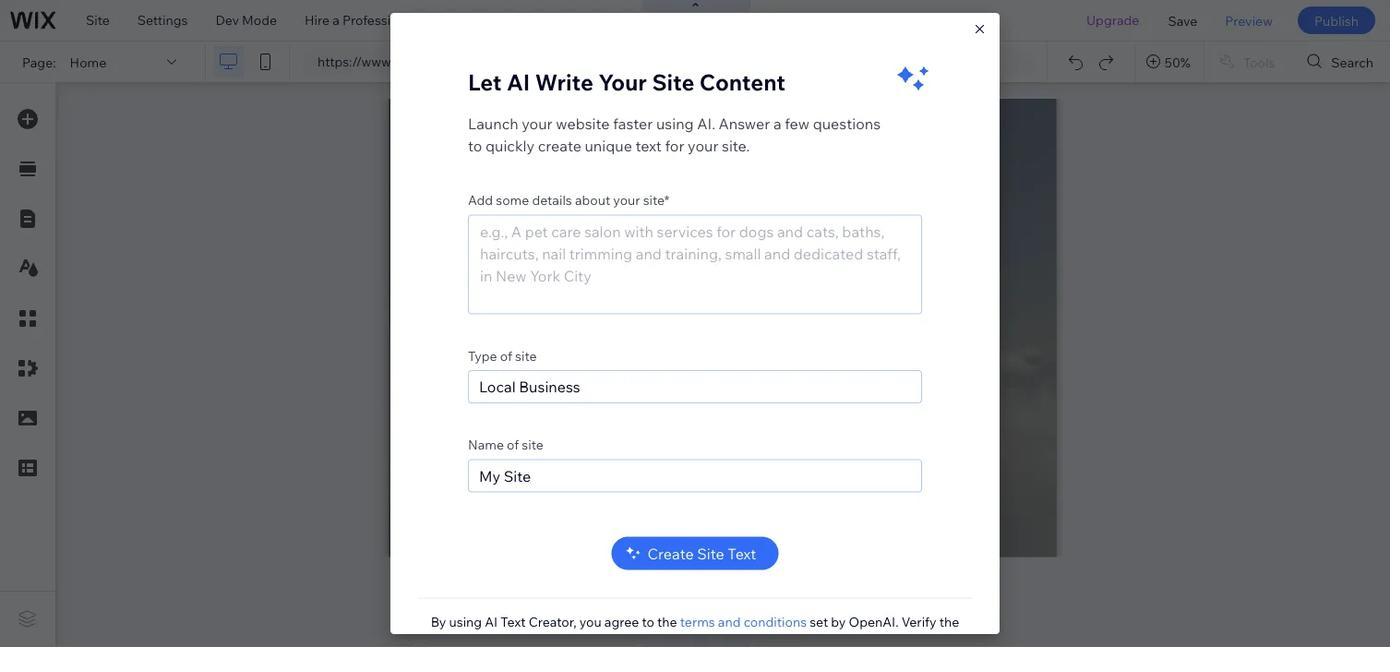 Task type: describe. For each thing, give the bounding box(es) containing it.
publish button
[[1298, 6, 1376, 34]]

create site text button
[[612, 537, 779, 570]]

save
[[1168, 12, 1198, 28]]

site inside button
[[697, 544, 725, 563]]

preview
[[1226, 12, 1273, 28]]

tools
[[1244, 54, 1276, 70]]

create
[[648, 544, 694, 563]]

and
[[718, 614, 741, 630]]

help
[[444, 12, 473, 28]]

a inside launch your website faster using ai. answer a few questions to quickly create unique text for your site.
[[774, 115, 782, 133]]

using
[[656, 115, 694, 133]]

Fluffy Tails text field
[[468, 459, 922, 493]]

Pet Care Provider text field
[[468, 370, 922, 404]]

search button
[[1293, 42, 1391, 82]]

professional
[[343, 12, 416, 28]]

questions
[[813, 115, 881, 133]]

ai.
[[697, 115, 716, 133]]

add
[[468, 192, 493, 208]]

settings
[[137, 12, 188, 28]]

search
[[1332, 54, 1374, 70]]

let ai write your site content
[[468, 68, 786, 96]]

mode
[[242, 12, 277, 28]]

for
[[665, 137, 685, 155]]

unique
[[585, 137, 632, 155]]

site.
[[722, 137, 750, 155]]

tools button
[[1205, 42, 1292, 82]]

name of site
[[468, 437, 544, 453]]

hire
[[305, 12, 330, 28]]

content
[[700, 68, 786, 96]]

launch
[[468, 115, 519, 133]]

text
[[636, 137, 662, 155]]

launch your website faster using ai. answer a few questions to quickly create unique text for your site.
[[468, 115, 881, 155]]

of for name
[[507, 437, 519, 453]]

dev mode
[[216, 12, 277, 28]]

create site text
[[648, 544, 757, 563]]

2 vertical spatial your
[[613, 192, 640, 208]]

preview button
[[1212, 0, 1287, 41]]

terms and conditions
[[680, 614, 807, 630]]

site for type of site
[[515, 348, 537, 364]]

publish
[[1315, 12, 1359, 28]]

faster
[[613, 115, 653, 133]]

let
[[468, 68, 502, 96]]

0 horizontal spatial a
[[333, 12, 340, 28]]

hire a professional
[[305, 12, 416, 28]]

create
[[538, 137, 582, 155]]



Task type: locate. For each thing, give the bounding box(es) containing it.
site*
[[643, 192, 670, 208]]

terms
[[680, 614, 715, 630]]

ai
[[507, 68, 530, 96]]

0 vertical spatial of
[[500, 348, 512, 364]]

dev
[[216, 12, 239, 28]]

your up create
[[522, 115, 553, 133]]

website
[[556, 115, 610, 133]]

2 horizontal spatial site
[[697, 544, 725, 563]]

https://www.wix.com/mysite
[[318, 54, 486, 70]]

of right name
[[507, 437, 519, 453]]

home
[[70, 54, 106, 70]]

type
[[468, 348, 497, 364]]

your
[[599, 68, 647, 96]]

0 vertical spatial site
[[515, 348, 537, 364]]

1 vertical spatial site
[[522, 437, 544, 453]]

0 vertical spatial site
[[86, 12, 110, 28]]

0 horizontal spatial your
[[522, 115, 553, 133]]

1 horizontal spatial a
[[774, 115, 782, 133]]

site
[[86, 12, 110, 28], [652, 68, 695, 96], [697, 544, 725, 563]]

50% button
[[1136, 42, 1204, 82]]

add some details about your site*
[[468, 192, 670, 208]]

name
[[468, 437, 504, 453]]

1 horizontal spatial site
[[652, 68, 695, 96]]

some
[[496, 192, 529, 208]]

2 horizontal spatial your
[[688, 137, 719, 155]]

site up using
[[652, 68, 695, 96]]

upgrade
[[1087, 12, 1140, 28]]

answer
[[719, 115, 770, 133]]

a left few
[[774, 115, 782, 133]]

site right name
[[522, 437, 544, 453]]

details
[[532, 192, 572, 208]]

few
[[785, 115, 810, 133]]

terms and conditions button
[[680, 614, 807, 631]]

1 vertical spatial site
[[652, 68, 695, 96]]

write
[[535, 68, 594, 96]]

site up home
[[86, 12, 110, 28]]

site right type
[[515, 348, 537, 364]]

0 vertical spatial a
[[333, 12, 340, 28]]

of
[[500, 348, 512, 364], [507, 437, 519, 453]]

your left site*
[[613, 192, 640, 208]]

e.g., A pet care salon with services for dogs and cats, baths, haircuts, nail trimming and training, small and dedicated staff, in New York City text field
[[468, 215, 922, 314]]

1 horizontal spatial your
[[613, 192, 640, 208]]

your
[[522, 115, 553, 133], [688, 137, 719, 155], [613, 192, 640, 208]]

1 vertical spatial your
[[688, 137, 719, 155]]

a right the hire
[[333, 12, 340, 28]]

to
[[468, 137, 482, 155]]

site left text
[[697, 544, 725, 563]]

save button
[[1155, 0, 1212, 41]]

text
[[728, 544, 757, 563]]

1 vertical spatial a
[[774, 115, 782, 133]]

1 vertical spatial of
[[507, 437, 519, 453]]

quickly
[[486, 137, 535, 155]]

site for name of site
[[522, 437, 544, 453]]

type of site
[[468, 348, 537, 364]]

0 horizontal spatial site
[[86, 12, 110, 28]]

2 vertical spatial site
[[697, 544, 725, 563]]

a
[[333, 12, 340, 28], [774, 115, 782, 133]]

50%
[[1165, 54, 1191, 70]]

0 vertical spatial your
[[522, 115, 553, 133]]

of right type
[[500, 348, 512, 364]]

conditions
[[744, 614, 807, 630]]

site
[[515, 348, 537, 364], [522, 437, 544, 453]]

your down "ai."
[[688, 137, 719, 155]]

of for type
[[500, 348, 512, 364]]

about
[[575, 192, 611, 208]]



Task type: vqa. For each thing, say whether or not it's contained in the screenshot.
Edit
no



